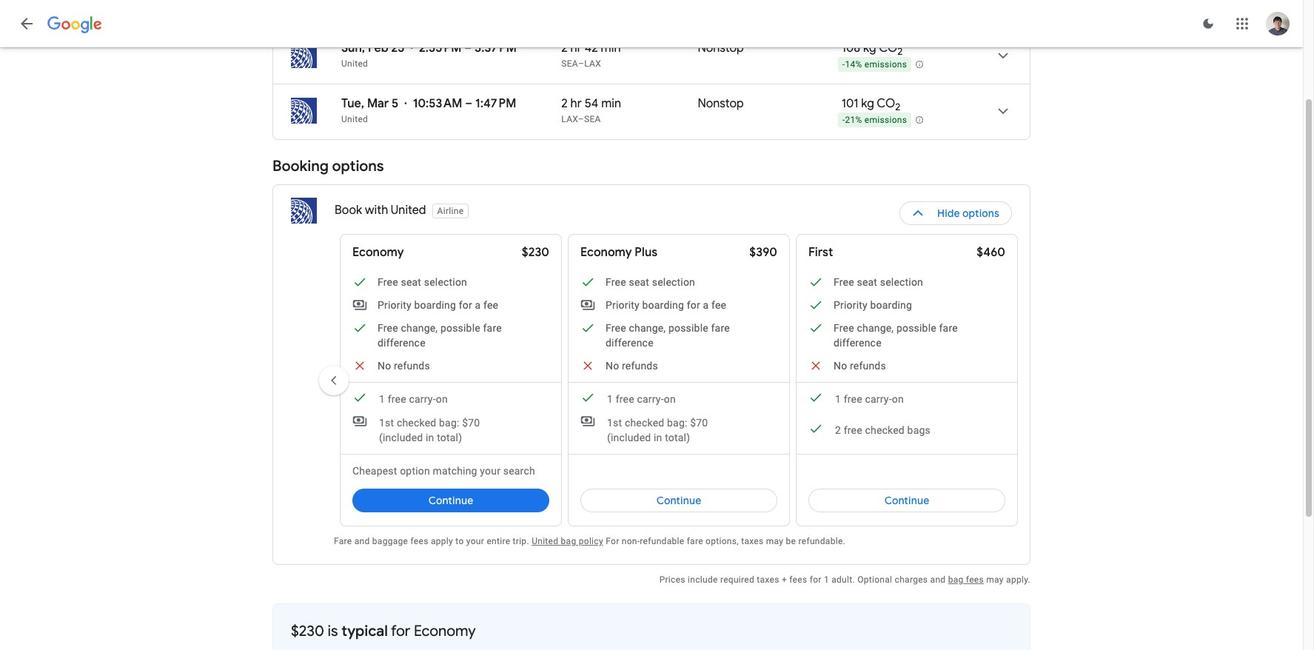 Task type: describe. For each thing, give the bounding box(es) containing it.
fare for $390
[[711, 322, 730, 334]]

14%
[[845, 59, 862, 70]]

bag fees button
[[948, 575, 984, 585]]

kg for 101
[[861, 96, 875, 111]]

include
[[688, 575, 718, 585]]

entire
[[487, 536, 510, 547]]

emissions for 108 kg co
[[865, 59, 907, 70]]

– left 1:47 pm
[[465, 96, 473, 111]]

required
[[720, 575, 755, 585]]

co for 101 kg co
[[877, 96, 896, 111]]

united bag policy link
[[532, 536, 603, 547]]

fee for $390
[[712, 299, 727, 311]]

selection for economy plus
[[652, 276, 695, 288]]

1st for economy plus
[[607, 417, 622, 429]]

1 horizontal spatial and
[[931, 575, 946, 585]]

$230 is typical for economy
[[291, 622, 476, 641]]

apply
[[431, 536, 453, 547]]

free seat selection for economy
[[378, 276, 467, 288]]

selection for economy
[[424, 276, 467, 288]]

free seat selection for economy plus
[[606, 276, 695, 288]]

change appearance image
[[1191, 6, 1226, 41]]

mar
[[367, 96, 389, 111]]

total duration 2 hr 42 min. element
[[562, 41, 698, 58]]

Arrival time: 5:37 PM. text field
[[475, 41, 517, 56]]

flight details. return flight on tuesday, march 5. leaves los angeles international airport at 10:53 am on tuesday, march 5 and arrives at seattle-tacoma international airport at 1:47 pm on tuesday, march 5. image
[[986, 93, 1021, 129]]

1 for economy
[[379, 393, 385, 405]]

0 vertical spatial taxes
[[741, 536, 764, 547]]

nonstop flight. element for 2 hr 54 min
[[698, 96, 744, 113]]

+
[[782, 575, 787, 585]]

– left the "5:37 pm"
[[464, 41, 472, 56]]

free for economy
[[388, 393, 406, 405]]

apply.
[[1006, 575, 1031, 585]]

hide
[[938, 207, 960, 220]]

1:47 pm
[[475, 96, 516, 111]]

refundable.
[[799, 536, 846, 547]]

option
[[400, 465, 430, 477]]

1st checked bag: $70 (included in total) for economy
[[379, 417, 480, 444]]

cheapest option matching your search
[[353, 465, 535, 477]]

25
[[391, 41, 405, 56]]

nonstop flight. element for 2 hr 42 min
[[698, 41, 744, 58]]

carry- for economy
[[409, 393, 436, 405]]

1 free carry-on for economy plus
[[607, 393, 676, 405]]

airline
[[437, 206, 464, 216]]

possible for $230
[[441, 322, 481, 334]]

0 vertical spatial your
[[480, 465, 501, 477]]

hr for 42
[[571, 41, 582, 56]]

fare
[[334, 536, 352, 547]]

fare and baggage fees apply to your entire trip. united bag policy for non-refundable fare options, taxes may be refundable.
[[334, 536, 846, 547]]

Departure time: 2:55 PM. text field
[[419, 41, 462, 56]]

co for 108 kg co
[[879, 41, 898, 56]]

options for booking options
[[332, 157, 384, 176]]

checked for economy
[[397, 417, 436, 429]]

Departure time: 10:53 AM. text field
[[413, 96, 462, 111]]

priority boarding for a fee for economy plus
[[606, 299, 727, 311]]

policy
[[579, 536, 603, 547]]

carry- for economy plus
[[637, 393, 664, 405]]

min for 2 hr 54 min
[[601, 96, 621, 111]]

possible for $460
[[897, 322, 937, 334]]

baggage
[[372, 536, 408, 547]]

priority boarding
[[834, 299, 912, 311]]

boarding for economy
[[414, 299, 456, 311]]

priority for first
[[834, 299, 868, 311]]

101 kg co 2
[[842, 96, 901, 113]]

is
[[328, 622, 338, 641]]

cheapest
[[353, 465, 397, 477]]

refunds for economy plus
[[622, 360, 658, 372]]

42
[[585, 41, 598, 56]]

search
[[503, 465, 535, 477]]

prices include required taxes + fees for 1 adult. optional charges and bag fees may apply.
[[660, 575, 1031, 585]]

tue,
[[341, 96, 364, 111]]

united right with
[[391, 203, 426, 217]]

free change, possible fare difference for economy plus
[[606, 322, 730, 349]]

0 horizontal spatial fees
[[411, 536, 429, 547]]

1 continue button from the left
[[353, 483, 549, 518]]

2 horizontal spatial fees
[[966, 575, 984, 585]]

5:37 pm
[[475, 41, 517, 56]]

sea inside 2 hr 42 min sea – lax
[[562, 59, 578, 69]]

1 horizontal spatial economy
[[414, 622, 476, 641]]

2:55 pm – 5:37 pm
[[419, 41, 517, 56]]

charges
[[895, 575, 928, 585]]

non-
[[622, 536, 640, 547]]

change, for first
[[857, 322, 894, 334]]

lax inside '2 hr 54 min lax – sea'
[[562, 114, 578, 124]]

priority boarding for a fee for economy
[[378, 299, 499, 311]]

to
[[456, 536, 464, 547]]

options for hide options
[[963, 207, 1000, 220]]

2 hr 42 min sea – lax
[[562, 41, 621, 69]]

no for economy
[[378, 360, 391, 372]]

with
[[365, 203, 388, 217]]

seat for first
[[857, 276, 878, 288]]

54
[[585, 96, 599, 111]]

economy for economy
[[353, 245, 404, 260]]

2 hr 54 min lax – sea
[[562, 96, 621, 124]]

first
[[809, 245, 833, 260]]

in for economy plus
[[654, 432, 662, 444]]

1st for economy
[[379, 417, 394, 429]]

2 for checked
[[835, 424, 841, 436]]

2 inside 108 kg co 2
[[898, 45, 903, 58]]

sun, feb 25
[[341, 41, 405, 56]]

feb
[[368, 41, 389, 56]]

1 vertical spatial your
[[466, 536, 484, 547]]

bag: for economy plus
[[667, 417, 688, 429]]

plus
[[635, 245, 658, 260]]

total) for economy plus
[[665, 432, 690, 444]]

checked for economy plus
[[625, 417, 665, 429]]

economy plus
[[581, 245, 658, 260]]

free change, possible fare difference for economy
[[378, 322, 502, 349]]

- for 101 kg co
[[843, 115, 845, 125]]

booking options
[[273, 157, 384, 176]]

2 inside 101 kg co 2
[[896, 101, 901, 113]]

tue, mar 5
[[341, 96, 399, 111]]

$460
[[977, 245, 1006, 260]]

adult.
[[832, 575, 855, 585]]

1 vertical spatial bag
[[948, 575, 964, 585]]

optional
[[858, 575, 893, 585]]

emissions for 101 kg co
[[865, 115, 907, 125]]

108 kg co 2
[[842, 41, 903, 58]]

go back image
[[18, 15, 36, 33]]

difference for first
[[834, 337, 882, 349]]

continue button for first
[[809, 483, 1006, 518]]

1st checked bag: $70 (included in total) for economy plus
[[607, 417, 708, 444]]

book with united
[[335, 203, 426, 217]]

options,
[[706, 536, 739, 547]]

first checked bag costs 70 us dollars element for economy
[[353, 414, 526, 445]]

1 free carry-on for first
[[835, 393, 904, 405]]

on for first
[[892, 393, 904, 405]]

10:53 am – 1:47 pm
[[413, 96, 516, 111]]

sun,
[[341, 41, 365, 56]]

101
[[842, 96, 859, 111]]



Task type: vqa. For each thing, say whether or not it's contained in the screenshot.
the leftmost And
yes



Task type: locate. For each thing, give the bounding box(es) containing it.
1 horizontal spatial $230
[[522, 245, 549, 260]]

1st
[[379, 417, 394, 429], [607, 417, 622, 429]]

3 no refunds from the left
[[834, 360, 886, 372]]

taxes
[[741, 536, 764, 547], [757, 575, 780, 585]]

3 difference from the left
[[834, 337, 882, 349]]

1 horizontal spatial seat
[[629, 276, 650, 288]]

fare for $460
[[939, 322, 958, 334]]

bags
[[908, 424, 931, 436]]

priority
[[378, 299, 412, 311], [606, 299, 640, 311], [834, 299, 868, 311]]

no refunds for economy
[[378, 360, 430, 372]]

refunds for economy
[[394, 360, 430, 372]]

3 change, from the left
[[857, 322, 894, 334]]

1 possible from the left
[[441, 322, 481, 334]]

priority for economy
[[378, 299, 412, 311]]

nonstop for 2 hr 42 min
[[698, 41, 744, 56]]

difference for economy
[[378, 337, 426, 349]]

2 1st checked bag: $70 (included in total) from the left
[[607, 417, 708, 444]]

lax down '42'
[[584, 59, 601, 69]]

priority for economy plus
[[606, 299, 640, 311]]

boarding for economy plus
[[642, 299, 684, 311]]

2 horizontal spatial checked
[[865, 424, 905, 436]]

2 nonstop flight. element from the top
[[698, 96, 744, 113]]

2 horizontal spatial no refunds
[[834, 360, 886, 372]]

united right trip.
[[532, 536, 559, 547]]

5
[[392, 96, 399, 111]]

2 $70 from the left
[[690, 417, 708, 429]]

fees left apply
[[411, 536, 429, 547]]

matching
[[433, 465, 477, 477]]

2 change, from the left
[[629, 322, 666, 334]]

1 hr from the top
[[571, 41, 582, 56]]

and right fare
[[355, 536, 370, 547]]

carry-
[[409, 393, 436, 405], [637, 393, 664, 405], [865, 393, 892, 405]]

1 horizontal spatial fees
[[790, 575, 808, 585]]

1 horizontal spatial carry-
[[637, 393, 664, 405]]

$230 for $230 is typical for economy
[[291, 622, 324, 641]]

united down sun,
[[341, 59, 368, 69]]

2 horizontal spatial no
[[834, 360, 847, 372]]

1 priority from the left
[[378, 299, 412, 311]]

1 horizontal spatial total)
[[665, 432, 690, 444]]

free seat selection
[[378, 276, 467, 288], [606, 276, 695, 288], [834, 276, 923, 288]]

2:55 pm
[[419, 41, 462, 56]]

continue for first
[[885, 494, 930, 507]]

2 continue button from the left
[[581, 483, 778, 518]]

co inside 108 kg co 2
[[879, 41, 898, 56]]

1 horizontal spatial 1st checked bag: $70 (included in total)
[[607, 417, 708, 444]]

for
[[459, 299, 472, 311], [687, 299, 701, 311], [810, 575, 822, 585], [391, 622, 410, 641]]

$230 for $230
[[522, 245, 549, 260]]

hr
[[571, 41, 582, 56], [571, 96, 582, 111]]

Arrival time: 1:47 PM. text field
[[475, 96, 516, 111]]

0 horizontal spatial fee
[[484, 299, 499, 311]]

0 vertical spatial and
[[355, 536, 370, 547]]

0 horizontal spatial free seat selection
[[378, 276, 467, 288]]

no refunds
[[378, 360, 430, 372], [606, 360, 658, 372], [834, 360, 886, 372]]

on for economy
[[436, 393, 448, 405]]

hr for 54
[[571, 96, 582, 111]]

1 vertical spatial and
[[931, 575, 946, 585]]

1 bag: from the left
[[439, 417, 460, 429]]

options up book
[[332, 157, 384, 176]]

total) for economy
[[437, 432, 462, 444]]

hr left '42'
[[571, 41, 582, 56]]

1 on from the left
[[436, 393, 448, 405]]

- for 108 kg co
[[843, 59, 845, 70]]

2 free checked bags
[[835, 424, 931, 436]]

2 in from the left
[[654, 432, 662, 444]]

2 seat from the left
[[629, 276, 650, 288]]

nonstop flight. element
[[698, 41, 744, 58], [698, 96, 744, 113]]

3 priority from the left
[[834, 299, 868, 311]]

1 horizontal spatial checked
[[625, 417, 665, 429]]

0 horizontal spatial bag
[[561, 536, 576, 547]]

21%
[[845, 115, 862, 125]]

fare
[[483, 322, 502, 334], [711, 322, 730, 334], [939, 322, 958, 334], [687, 536, 703, 547]]

2 total) from the left
[[665, 432, 690, 444]]

continue button for economy plus
[[581, 483, 778, 518]]

3 no from the left
[[834, 360, 847, 372]]

may left the apply.
[[987, 575, 1004, 585]]

-14% emissions
[[843, 59, 907, 70]]

3 refunds from the left
[[850, 360, 886, 372]]

2 difference from the left
[[606, 337, 654, 349]]

continue button down bags
[[809, 483, 1006, 518]]

emissions down 101 kg co 2
[[865, 115, 907, 125]]

sea inside '2 hr 54 min lax – sea'
[[584, 114, 601, 124]]

your left "search"
[[480, 465, 501, 477]]

hr inside 2 hr 42 min sea – lax
[[571, 41, 582, 56]]

3 possible from the left
[[897, 322, 937, 334]]

free
[[378, 276, 398, 288], [606, 276, 626, 288], [834, 276, 854, 288], [378, 322, 398, 334], [606, 322, 626, 334], [834, 322, 854, 334]]

0 horizontal spatial no refunds
[[378, 360, 430, 372]]

1 horizontal spatial priority
[[606, 299, 640, 311]]

min inside '2 hr 54 min lax – sea'
[[601, 96, 621, 111]]

on for economy plus
[[664, 393, 676, 405]]

1 no refunds from the left
[[378, 360, 430, 372]]

1 horizontal spatial 1 free carry-on
[[607, 393, 676, 405]]

0 horizontal spatial continue
[[429, 494, 473, 507]]

2
[[562, 41, 568, 56], [898, 45, 903, 58], [562, 96, 568, 111], [896, 101, 901, 113], [835, 424, 841, 436]]

min right 54
[[601, 96, 621, 111]]

may left be
[[766, 536, 784, 547]]

first checked bag costs 70 us dollars element
[[353, 414, 526, 445], [581, 414, 754, 445]]

1 vertical spatial sea
[[584, 114, 601, 124]]

– inside '2 hr 54 min lax – sea'
[[578, 114, 584, 124]]

no refunds for first
[[834, 360, 886, 372]]

options
[[332, 157, 384, 176], [963, 207, 1000, 220]]

min for 2 hr 42 min
[[601, 41, 621, 56]]

0 vertical spatial min
[[601, 41, 621, 56]]

1 refunds from the left
[[394, 360, 430, 372]]

change, for economy
[[401, 322, 438, 334]]

0 horizontal spatial on
[[436, 393, 448, 405]]

2 hr from the top
[[571, 96, 582, 111]]

total)
[[437, 432, 462, 444], [665, 432, 690, 444]]

fee
[[484, 299, 499, 311], [712, 299, 727, 311]]

be
[[786, 536, 796, 547]]

no for first
[[834, 360, 847, 372]]

1 horizontal spatial priority boarding for a fee
[[606, 299, 727, 311]]

hr inside '2 hr 54 min lax – sea'
[[571, 96, 582, 111]]

1 difference from the left
[[378, 337, 426, 349]]

0 vertical spatial $230
[[522, 245, 549, 260]]

selection down airline
[[424, 276, 467, 288]]

2 first checked bag costs 70 us dollars element from the left
[[581, 414, 754, 445]]

3 seat from the left
[[857, 276, 878, 288]]

united
[[341, 59, 368, 69], [341, 114, 368, 124], [391, 203, 426, 217], [532, 536, 559, 547]]

free seat selection for first
[[834, 276, 923, 288]]

2 horizontal spatial seat
[[857, 276, 878, 288]]

$230
[[522, 245, 549, 260], [291, 622, 324, 641]]

1 horizontal spatial a
[[703, 299, 709, 311]]

3 boarding from the left
[[871, 299, 912, 311]]

refunds for first
[[850, 360, 886, 372]]

difference for economy plus
[[606, 337, 654, 349]]

0 vertical spatial options
[[332, 157, 384, 176]]

united down tue, on the left
[[341, 114, 368, 124]]

1 vertical spatial min
[[601, 96, 621, 111]]

2 horizontal spatial 1 free carry-on
[[835, 393, 904, 405]]

and
[[355, 536, 370, 547], [931, 575, 946, 585]]

-21% emissions
[[843, 115, 907, 125]]

0 horizontal spatial options
[[332, 157, 384, 176]]

- down 101 at top right
[[843, 115, 845, 125]]

1 horizontal spatial free seat selection
[[606, 276, 695, 288]]

2 carry- from the left
[[637, 393, 664, 405]]

(included
[[379, 432, 423, 444], [607, 432, 651, 444]]

lax down total duration 2 hr 54 min. element
[[562, 114, 578, 124]]

2 nonstop from the top
[[698, 96, 744, 111]]

2 boarding from the left
[[642, 299, 684, 311]]

2 horizontal spatial carry-
[[865, 393, 892, 405]]

1 horizontal spatial sea
[[584, 114, 601, 124]]

1 (included from the left
[[379, 432, 423, 444]]

0 horizontal spatial seat
[[401, 276, 421, 288]]

3 free seat selection from the left
[[834, 276, 923, 288]]

in
[[426, 432, 434, 444], [654, 432, 662, 444]]

$70 for $230
[[462, 417, 480, 429]]

– down total duration 2 hr 54 min. element
[[578, 114, 584, 124]]

1 horizontal spatial free change, possible fare difference
[[606, 322, 730, 349]]

economy for economy plus
[[581, 245, 632, 260]]

0 vertical spatial sea
[[562, 59, 578, 69]]

1 boarding from the left
[[414, 299, 456, 311]]

taxes right options,
[[741, 536, 764, 547]]

kg inside 101 kg co 2
[[861, 96, 875, 111]]

1 horizontal spatial fee
[[712, 299, 727, 311]]

1 vertical spatial may
[[987, 575, 1004, 585]]

continue
[[429, 494, 473, 507], [657, 494, 702, 507], [885, 494, 930, 507]]

3 carry- from the left
[[865, 393, 892, 405]]

0 horizontal spatial refunds
[[394, 360, 430, 372]]

3 continue button from the left
[[809, 483, 1006, 518]]

1 selection from the left
[[424, 276, 467, 288]]

2 refunds from the left
[[622, 360, 658, 372]]

0 horizontal spatial sea
[[562, 59, 578, 69]]

2 1 free carry-on from the left
[[607, 393, 676, 405]]

bag: for economy
[[439, 417, 460, 429]]

108
[[842, 41, 861, 56]]

1 free seat selection from the left
[[378, 276, 467, 288]]

1 vertical spatial hr
[[571, 96, 582, 111]]

2 fee from the left
[[712, 299, 727, 311]]

2 horizontal spatial boarding
[[871, 299, 912, 311]]

kg for 108
[[864, 41, 877, 56]]

fees left the apply.
[[966, 575, 984, 585]]

previous image
[[316, 363, 352, 398]]

0 horizontal spatial may
[[766, 536, 784, 547]]

2 selection from the left
[[652, 276, 695, 288]]

1 horizontal spatial no
[[606, 360, 619, 372]]

checked
[[397, 417, 436, 429], [625, 417, 665, 429], [865, 424, 905, 436]]

fee for $230
[[484, 299, 499, 311]]

2 inside 2 hr 42 min sea – lax
[[562, 41, 568, 56]]

1 horizontal spatial selection
[[652, 276, 695, 288]]

1 in from the left
[[426, 432, 434, 444]]

2 inside '2 hr 54 min lax – sea'
[[562, 96, 568, 111]]

– inside 2 hr 42 min sea – lax
[[578, 59, 584, 69]]

1 vertical spatial nonstop
[[698, 96, 744, 111]]

1 vertical spatial emissions
[[865, 115, 907, 125]]

emissions down 108 kg co 2
[[865, 59, 907, 70]]

lax inside 2 hr 42 min sea – lax
[[584, 59, 601, 69]]

typical
[[342, 622, 388, 641]]

hide options
[[938, 207, 1000, 220]]

0 horizontal spatial $70
[[462, 417, 480, 429]]

1 vertical spatial co
[[877, 96, 896, 111]]

co inside 101 kg co 2
[[877, 96, 896, 111]]

seat
[[401, 276, 421, 288], [629, 276, 650, 288], [857, 276, 878, 288]]

continue down matching on the bottom of page
[[429, 494, 473, 507]]

1 $70 from the left
[[462, 417, 480, 429]]

refundable
[[640, 536, 685, 547]]

total duration 2 hr 54 min. element
[[562, 96, 698, 113]]

2 for 42
[[562, 41, 568, 56]]

book
[[335, 203, 362, 217]]

0 horizontal spatial boarding
[[414, 299, 456, 311]]

1 fee from the left
[[484, 299, 499, 311]]

2 horizontal spatial selection
[[880, 276, 923, 288]]

1 horizontal spatial change,
[[629, 322, 666, 334]]

continue for economy plus
[[657, 494, 702, 507]]

1 free change, possible fare difference from the left
[[378, 322, 502, 349]]

economy
[[353, 245, 404, 260], [581, 245, 632, 260], [414, 622, 476, 641]]

possible for $390
[[669, 322, 709, 334]]

no for economy plus
[[606, 360, 619, 372]]

0 horizontal spatial total)
[[437, 432, 462, 444]]

3 free change, possible fare difference from the left
[[834, 322, 958, 349]]

continue button down matching on the bottom of page
[[353, 483, 549, 518]]

1 vertical spatial $230
[[291, 622, 324, 641]]

1 carry- from the left
[[409, 393, 436, 405]]

free for economy plus
[[616, 393, 635, 405]]

3 selection from the left
[[880, 276, 923, 288]]

10:53 am
[[413, 96, 462, 111]]

2 for 54
[[562, 96, 568, 111]]

(included for economy plus
[[607, 432, 651, 444]]

no
[[378, 360, 391, 372], [606, 360, 619, 372], [834, 360, 847, 372]]

1 horizontal spatial no refunds
[[606, 360, 658, 372]]

1 1st checked bag: $70 (included in total) from the left
[[379, 417, 480, 444]]

in for economy
[[426, 432, 434, 444]]

0 vertical spatial hr
[[571, 41, 582, 56]]

continue up the "refundable"
[[657, 494, 702, 507]]

1 horizontal spatial $70
[[690, 417, 708, 429]]

co up -14% emissions
[[879, 41, 898, 56]]

2 priority boarding for a fee from the left
[[606, 299, 727, 311]]

2 bag: from the left
[[667, 417, 688, 429]]

min
[[601, 41, 621, 56], [601, 96, 621, 111]]

1 no from the left
[[378, 360, 391, 372]]

$390
[[750, 245, 778, 260]]

1 change, from the left
[[401, 322, 438, 334]]

priority boarding for a fee
[[378, 299, 499, 311], [606, 299, 727, 311]]

1st checked bag: $70 (included in total)
[[379, 417, 480, 444], [607, 417, 708, 444]]

2 horizontal spatial priority
[[834, 299, 868, 311]]

2 free change, possible fare difference from the left
[[606, 322, 730, 349]]

-
[[843, 59, 845, 70], [843, 115, 845, 125]]

kg right 101 at top right
[[861, 96, 875, 111]]

1 horizontal spatial refunds
[[622, 360, 658, 372]]

for
[[606, 536, 619, 547]]

boarding for first
[[871, 299, 912, 311]]

1 vertical spatial lax
[[562, 114, 578, 124]]

- down 108
[[843, 59, 845, 70]]

0 horizontal spatial (included
[[379, 432, 423, 444]]

2 horizontal spatial economy
[[581, 245, 632, 260]]

2 no refunds from the left
[[606, 360, 658, 372]]

change, for economy plus
[[629, 322, 666, 334]]

2 horizontal spatial change,
[[857, 322, 894, 334]]

taxes left '+'
[[757, 575, 780, 585]]

emissions
[[865, 59, 907, 70], [865, 115, 907, 125]]

continue button
[[353, 483, 549, 518], [581, 483, 778, 518], [809, 483, 1006, 518]]

1 vertical spatial taxes
[[757, 575, 780, 585]]

return flight on tuesday, march 5. leaves los angeles international airport at 10:53 am on tuesday, march 5 and arrives at seattle-tacoma international airport at 1:47 pm on tuesday, march 5. element
[[341, 96, 516, 111]]

1 horizontal spatial lax
[[584, 59, 601, 69]]

list containing sun, feb 25
[[273, 29, 1030, 139]]

0 vertical spatial -
[[843, 59, 845, 70]]

2 possible from the left
[[669, 322, 709, 334]]

2 no from the left
[[606, 360, 619, 372]]

0 horizontal spatial and
[[355, 536, 370, 547]]

prices
[[660, 575, 686, 585]]

hr left 54
[[571, 96, 582, 111]]

carry- for first
[[865, 393, 892, 405]]

1 1st from the left
[[379, 417, 394, 429]]

2 horizontal spatial on
[[892, 393, 904, 405]]

1 horizontal spatial continue
[[657, 494, 702, 507]]

0 horizontal spatial a
[[475, 299, 481, 311]]

kg up -14% emissions
[[864, 41, 877, 56]]

trip.
[[513, 536, 529, 547]]

0 vertical spatial kg
[[864, 41, 877, 56]]

your right to
[[466, 536, 484, 547]]

no refunds for economy plus
[[606, 360, 658, 372]]

selection up the priority boarding
[[880, 276, 923, 288]]

1 emissions from the top
[[865, 59, 907, 70]]

2 on from the left
[[664, 393, 676, 405]]

0 vertical spatial may
[[766, 536, 784, 547]]

possible
[[441, 322, 481, 334], [669, 322, 709, 334], [897, 322, 937, 334]]

0 horizontal spatial checked
[[397, 417, 436, 429]]

free change, possible fare difference
[[378, 322, 502, 349], [606, 322, 730, 349], [834, 322, 958, 349]]

min right '42'
[[601, 41, 621, 56]]

on
[[436, 393, 448, 405], [664, 393, 676, 405], [892, 393, 904, 405]]

sea
[[562, 59, 578, 69], [584, 114, 601, 124]]

1 horizontal spatial bag
[[948, 575, 964, 585]]

fees right '+'
[[790, 575, 808, 585]]

co up -21% emissions
[[877, 96, 896, 111]]

1 horizontal spatial on
[[664, 393, 676, 405]]

0 horizontal spatial lax
[[562, 114, 578, 124]]

difference
[[378, 337, 426, 349], [606, 337, 654, 349], [834, 337, 882, 349]]

fees
[[411, 536, 429, 547], [790, 575, 808, 585], [966, 575, 984, 585]]

1 priority boarding for a fee from the left
[[378, 299, 499, 311]]

0 horizontal spatial selection
[[424, 276, 467, 288]]

1 continue from the left
[[429, 494, 473, 507]]

– up '2 hr 54 min lax – sea'
[[578, 59, 584, 69]]

1 first checked bag costs 70 us dollars element from the left
[[353, 414, 526, 445]]

1 a from the left
[[475, 299, 481, 311]]

list
[[273, 29, 1030, 139]]

fare for $230
[[483, 322, 502, 334]]

flight details. departing flight on sunday, february 25. leaves seattle-tacoma international airport at 2:55 pm on sunday, february 25 and arrives at los angeles international airport at 5:37 pm on sunday, february 25. image
[[986, 38, 1021, 73]]

first checked bag costs 70 us dollars element for economy plus
[[581, 414, 754, 445]]

sea up '2 hr 54 min lax – sea'
[[562, 59, 578, 69]]

bag left policy
[[561, 536, 576, 547]]

min inside 2 hr 42 min sea – lax
[[601, 41, 621, 56]]

$70 for $390
[[690, 417, 708, 429]]

0 vertical spatial bag
[[561, 536, 576, 547]]

0 horizontal spatial possible
[[441, 322, 481, 334]]

0 vertical spatial lax
[[584, 59, 601, 69]]

2 a from the left
[[703, 299, 709, 311]]

0 horizontal spatial free change, possible fare difference
[[378, 322, 502, 349]]

refunds
[[394, 360, 430, 372], [622, 360, 658, 372], [850, 360, 886, 372]]

seat for economy
[[401, 276, 421, 288]]

seat for economy plus
[[629, 276, 650, 288]]

0 horizontal spatial first checked bag costs 70 us dollars element
[[353, 414, 526, 445]]

2 free seat selection from the left
[[606, 276, 695, 288]]

(included for economy
[[379, 432, 423, 444]]

options right the hide
[[963, 207, 1000, 220]]

a for $230
[[475, 299, 481, 311]]

3 on from the left
[[892, 393, 904, 405]]

your
[[480, 465, 501, 477], [466, 536, 484, 547]]

1 horizontal spatial bag:
[[667, 417, 688, 429]]

free change, possible fare difference for first
[[834, 322, 958, 349]]

and right the 'charges'
[[931, 575, 946, 585]]

0 horizontal spatial $230
[[291, 622, 324, 641]]

1 free carry-on for economy
[[379, 393, 448, 405]]

2 continue from the left
[[657, 494, 702, 507]]

1 horizontal spatial continue button
[[581, 483, 778, 518]]

hide options button
[[900, 196, 1012, 231]]

1 for economy plus
[[607, 393, 613, 405]]

bag right the 'charges'
[[948, 575, 964, 585]]

1 nonstop flight. element from the top
[[698, 41, 744, 58]]

2 emissions from the top
[[865, 115, 907, 125]]

2 priority from the left
[[606, 299, 640, 311]]

bag
[[561, 536, 576, 547], [948, 575, 964, 585]]

1 seat from the left
[[401, 276, 421, 288]]

1 total) from the left
[[437, 432, 462, 444]]

sea down 54
[[584, 114, 601, 124]]

2 1st from the left
[[607, 417, 622, 429]]

3 1 free carry-on from the left
[[835, 393, 904, 405]]

free for first
[[844, 393, 863, 405]]

booking
[[273, 157, 329, 176]]

nonstop for 2 hr 54 min
[[698, 96, 744, 111]]

1 for first
[[835, 393, 841, 405]]

1 horizontal spatial may
[[987, 575, 1004, 585]]

options inside dropdown button
[[963, 207, 1000, 220]]

2 horizontal spatial difference
[[834, 337, 882, 349]]

departing flight on sunday, february 25. leaves seattle-tacoma international airport at 2:55 pm on sunday, february 25 and arrives at los angeles international airport at 5:37 pm on sunday, february 25. element
[[341, 41, 517, 56]]

1 - from the top
[[843, 59, 845, 70]]

0 horizontal spatial bag:
[[439, 417, 460, 429]]

1 1 free carry-on from the left
[[379, 393, 448, 405]]

3 continue from the left
[[885, 494, 930, 507]]

selection down plus
[[652, 276, 695, 288]]

kg
[[864, 41, 877, 56], [861, 96, 875, 111]]

lax
[[584, 59, 601, 69], [562, 114, 578, 124]]

2 - from the top
[[843, 115, 845, 125]]

1 horizontal spatial difference
[[606, 337, 654, 349]]

2 (included from the left
[[607, 432, 651, 444]]

0 vertical spatial emissions
[[865, 59, 907, 70]]

1 vertical spatial kg
[[861, 96, 875, 111]]

continue button up the "refundable"
[[581, 483, 778, 518]]

1 nonstop from the top
[[698, 41, 744, 56]]

1 vertical spatial nonstop flight. element
[[698, 96, 744, 113]]

selection for first
[[880, 276, 923, 288]]

nonstop
[[698, 41, 744, 56], [698, 96, 744, 111]]

continue down bags
[[885, 494, 930, 507]]

0 horizontal spatial in
[[426, 432, 434, 444]]

0 horizontal spatial difference
[[378, 337, 426, 349]]

kg inside 108 kg co 2
[[864, 41, 877, 56]]

a
[[475, 299, 481, 311], [703, 299, 709, 311]]

1 vertical spatial -
[[843, 115, 845, 125]]

a for $390
[[703, 299, 709, 311]]



